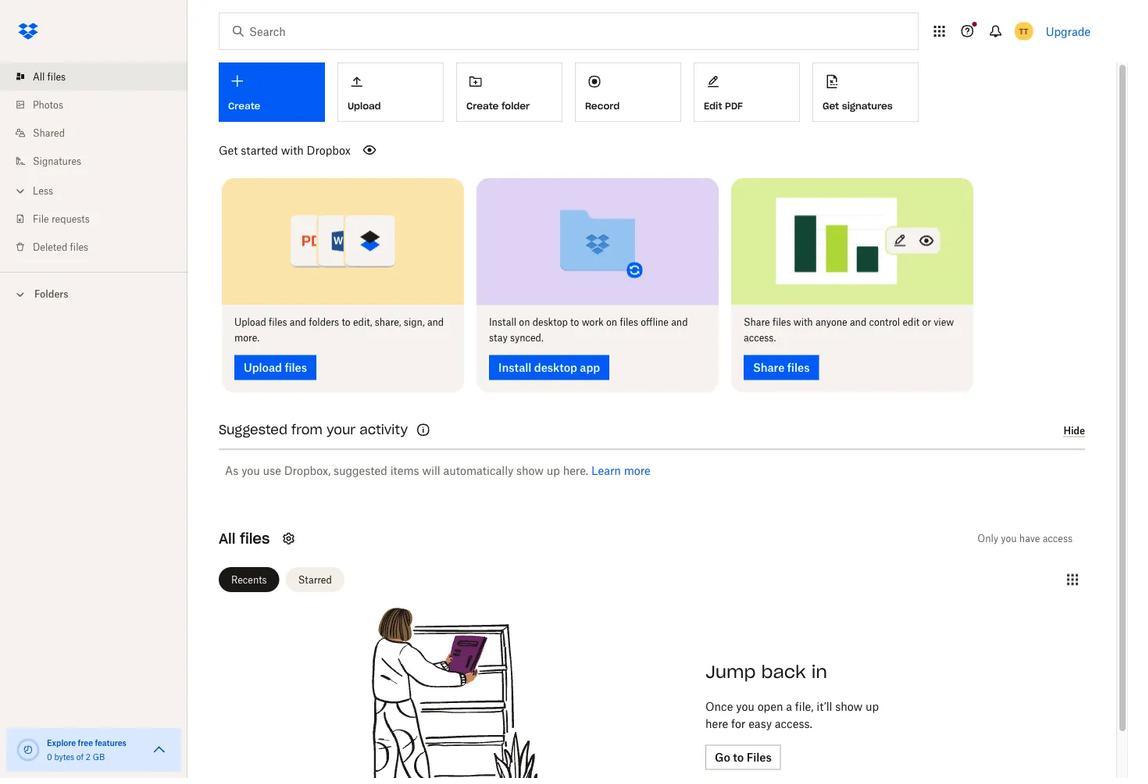 Task type: locate. For each thing, give the bounding box(es) containing it.
files up the share files button at the top
[[773, 317, 791, 328]]

explore free features 0 bytes of 2 gb
[[47, 738, 127, 762]]

to right go
[[733, 751, 744, 765]]

it'll
[[817, 700, 833, 714]]

2 horizontal spatial to
[[733, 751, 744, 765]]

2 vertical spatial you
[[737, 700, 755, 714]]

1 vertical spatial access.
[[775, 718, 813, 731]]

show
[[517, 464, 544, 478], [836, 700, 863, 714]]

up
[[547, 464, 560, 478], [866, 700, 879, 714]]

pdf
[[725, 100, 743, 112]]

1 vertical spatial desktop
[[534, 361, 578, 374]]

get
[[823, 100, 840, 112], [219, 143, 238, 157]]

1 vertical spatial all
[[219, 530, 236, 548]]

get for get started with dropbox
[[219, 143, 238, 157]]

share for share files with anyone and control edit or view access.
[[744, 317, 770, 328]]

0 horizontal spatial with
[[281, 143, 304, 157]]

0 horizontal spatial on
[[519, 317, 530, 328]]

share files button
[[744, 355, 820, 380]]

to left edit,
[[342, 317, 351, 328]]

desktop up synced. at left
[[533, 317, 568, 328]]

1 horizontal spatial on
[[607, 317, 618, 328]]

get signatures button
[[813, 63, 919, 122]]

signatures link
[[13, 147, 188, 175]]

you right as
[[242, 464, 260, 478]]

share
[[744, 317, 770, 328], [754, 361, 785, 374]]

desktop left app
[[534, 361, 578, 374]]

upload up more.
[[235, 317, 266, 328]]

you left have
[[1002, 533, 1017, 545]]

0 horizontal spatial all files
[[33, 71, 66, 82]]

1 and from the left
[[290, 317, 306, 328]]

1 vertical spatial install
[[499, 361, 532, 374]]

more
[[624, 464, 651, 478]]

you for have
[[1002, 533, 1017, 545]]

with left anyone
[[794, 317, 813, 328]]

suggested
[[219, 422, 288, 438]]

all files
[[33, 71, 66, 82], [219, 530, 270, 548]]

create inside popup button
[[228, 100, 261, 112]]

upload files
[[244, 361, 307, 374]]

go
[[715, 751, 731, 765]]

folders
[[34, 288, 68, 300]]

show left here.
[[517, 464, 544, 478]]

files down upload files and folders to edit, share, sign, and more.
[[285, 361, 307, 374]]

access. inside share files with anyone and control edit or view access.
[[744, 332, 776, 344]]

upload inside dropdown button
[[348, 100, 381, 112]]

upload
[[348, 100, 381, 112], [235, 317, 266, 328], [244, 361, 282, 374]]

dropbox
[[307, 143, 351, 157]]

0 horizontal spatial create
[[228, 100, 261, 112]]

files left 'offline'
[[620, 317, 639, 328]]

create folder
[[467, 100, 530, 112]]

0 horizontal spatial to
[[342, 317, 351, 328]]

shared
[[33, 127, 65, 139]]

2 vertical spatial upload
[[244, 361, 282, 374]]

1 horizontal spatial all files
[[219, 530, 270, 548]]

up right the it'll
[[866, 700, 879, 714]]

0 vertical spatial install
[[489, 317, 517, 328]]

0 vertical spatial all files
[[33, 71, 66, 82]]

0 vertical spatial desktop
[[533, 317, 568, 328]]

files down share files with anyone and control edit or view access.
[[788, 361, 810, 374]]

Search in folder "Dropbox" text field
[[249, 23, 886, 40]]

deleted files
[[33, 241, 88, 253]]

photos link
[[13, 91, 188, 119]]

upload button
[[338, 63, 444, 122]]

get started with dropbox
[[219, 143, 351, 157]]

1 horizontal spatial to
[[571, 317, 580, 328]]

get left the signatures
[[823, 100, 840, 112]]

upgrade
[[1046, 25, 1091, 38]]

0 horizontal spatial show
[[517, 464, 544, 478]]

you for open
[[737, 700, 755, 714]]

with inside share files with anyone and control edit or view access.
[[794, 317, 813, 328]]

files inside button
[[285, 361, 307, 374]]

1 horizontal spatial get
[[823, 100, 840, 112]]

1 horizontal spatial all
[[219, 530, 236, 548]]

get inside button
[[823, 100, 840, 112]]

and inside the install on desktop to work on files offline and stay synced.
[[672, 317, 688, 328]]

install up stay
[[489, 317, 517, 328]]

as you use dropbox, suggested items will automatically show up here. learn more
[[225, 464, 651, 478]]

0 vertical spatial get
[[823, 100, 840, 112]]

create up started
[[228, 100, 261, 112]]

1 vertical spatial up
[[866, 700, 879, 714]]

offline
[[641, 317, 669, 328]]

1 vertical spatial all files
[[219, 530, 270, 548]]

0 horizontal spatial get
[[219, 143, 238, 157]]

on up synced. at left
[[519, 317, 530, 328]]

share inside button
[[754, 361, 785, 374]]

files
[[47, 71, 66, 82], [70, 241, 88, 253], [269, 317, 287, 328], [620, 317, 639, 328], [773, 317, 791, 328], [285, 361, 307, 374], [788, 361, 810, 374], [240, 530, 270, 548]]

0 vertical spatial share
[[744, 317, 770, 328]]

create left folder
[[467, 100, 499, 112]]

2 horizontal spatial you
[[1002, 533, 1017, 545]]

share files with anyone and control edit or view access.
[[744, 317, 955, 344]]

0 vertical spatial with
[[281, 143, 304, 157]]

with for files
[[794, 317, 813, 328]]

with right started
[[281, 143, 304, 157]]

1 horizontal spatial you
[[737, 700, 755, 714]]

get left started
[[219, 143, 238, 157]]

files inside the install on desktop to work on files offline and stay synced.
[[620, 317, 639, 328]]

0 vertical spatial you
[[242, 464, 260, 478]]

stay
[[489, 332, 508, 344]]

access. down a
[[775, 718, 813, 731]]

free
[[78, 738, 93, 748]]

1 horizontal spatial show
[[836, 700, 863, 714]]

go to files
[[715, 751, 772, 765]]

recents button
[[219, 568, 280, 593]]

1 vertical spatial with
[[794, 317, 813, 328]]

install
[[489, 317, 517, 328], [499, 361, 532, 374]]

and inside share files with anyone and control edit or view access.
[[850, 317, 867, 328]]

install on desktop to work on files offline and stay synced.
[[489, 317, 688, 344]]

here
[[706, 718, 729, 731]]

0 vertical spatial access.
[[744, 332, 776, 344]]

install for install desktop app
[[499, 361, 532, 374]]

share inside share files with anyone and control edit or view access.
[[744, 317, 770, 328]]

files up 'upload files' at the top of page
[[269, 317, 287, 328]]

all
[[33, 71, 45, 82], [219, 530, 236, 548]]

bytes
[[54, 752, 74, 762]]

control
[[870, 317, 901, 328]]

upload for upload
[[348, 100, 381, 112]]

to inside upload files and folders to edit, share, sign, and more.
[[342, 317, 351, 328]]

with
[[281, 143, 304, 157], [794, 317, 813, 328]]

4 and from the left
[[850, 317, 867, 328]]

files inside list item
[[47, 71, 66, 82]]

0 vertical spatial show
[[517, 464, 544, 478]]

activity
[[360, 422, 408, 438]]

0 vertical spatial all
[[33, 71, 45, 82]]

list
[[0, 53, 188, 272]]

desktop inside button
[[534, 361, 578, 374]]

1 horizontal spatial with
[[794, 317, 813, 328]]

all files up "photos"
[[33, 71, 66, 82]]

jump back in
[[706, 661, 828, 683]]

files up "photos"
[[47, 71, 66, 82]]

install inside button
[[499, 361, 532, 374]]

to
[[342, 317, 351, 328], [571, 317, 580, 328], [733, 751, 744, 765]]

create inside button
[[467, 100, 499, 112]]

and left control on the top of page
[[850, 317, 867, 328]]

share for share files
[[754, 361, 785, 374]]

files inside button
[[788, 361, 810, 374]]

install for install on desktop to work on files offline and stay synced.
[[489, 317, 517, 328]]

0 horizontal spatial up
[[547, 464, 560, 478]]

show right the it'll
[[836, 700, 863, 714]]

upload files and folders to edit, share, sign, and more.
[[235, 317, 444, 344]]

synced.
[[510, 332, 544, 344]]

install down synced. at left
[[499, 361, 532, 374]]

desktop
[[533, 317, 568, 328], [534, 361, 578, 374]]

here.
[[563, 464, 589, 478]]

on right 'work'
[[607, 317, 618, 328]]

1 vertical spatial upload
[[235, 317, 266, 328]]

of
[[76, 752, 84, 762]]

started
[[241, 143, 278, 157]]

install inside the install on desktop to work on files offline and stay synced.
[[489, 317, 517, 328]]

deleted files link
[[13, 233, 188, 261]]

all up "photos"
[[33, 71, 45, 82]]

1 on from the left
[[519, 317, 530, 328]]

all files up recents
[[219, 530, 270, 548]]

1 vertical spatial share
[[754, 361, 785, 374]]

you
[[242, 464, 260, 478], [1002, 533, 1017, 545], [737, 700, 755, 714]]

up left here.
[[547, 464, 560, 478]]

share files
[[754, 361, 810, 374]]

0 horizontal spatial you
[[242, 464, 260, 478]]

suggested from your activity
[[219, 422, 408, 438]]

for
[[732, 718, 746, 731]]

you inside "once you open a file, it'll show up here for easy access."
[[737, 700, 755, 714]]

upload inside button
[[244, 361, 282, 374]]

upload up dropbox
[[348, 100, 381, 112]]

less image
[[13, 183, 28, 199]]

automatically
[[444, 464, 514, 478]]

0 vertical spatial upload
[[348, 100, 381, 112]]

files inside share files with anyone and control edit or view access.
[[773, 317, 791, 328]]

0 horizontal spatial all
[[33, 71, 45, 82]]

1 horizontal spatial up
[[866, 700, 879, 714]]

back
[[762, 661, 807, 683]]

1 vertical spatial you
[[1002, 533, 1017, 545]]

you up for
[[737, 700, 755, 714]]

1 vertical spatial get
[[219, 143, 238, 157]]

files inside upload files and folders to edit, share, sign, and more.
[[269, 317, 287, 328]]

create
[[467, 100, 499, 112], [228, 100, 261, 112]]

and right 'offline'
[[672, 317, 688, 328]]

upgrade link
[[1046, 25, 1091, 38]]

app
[[580, 361, 600, 374]]

view
[[934, 317, 955, 328]]

and left "folders"
[[290, 317, 306, 328]]

access. inside "once you open a file, it'll show up here for easy access."
[[775, 718, 813, 731]]

and right sign,
[[428, 317, 444, 328]]

upload inside upload files and folders to edit, share, sign, and more.
[[235, 317, 266, 328]]

list containing all files
[[0, 53, 188, 272]]

3 and from the left
[[672, 317, 688, 328]]

all up recents button on the left bottom
[[219, 530, 236, 548]]

access. up the share files button at the top
[[744, 332, 776, 344]]

upload down more.
[[244, 361, 282, 374]]

1 vertical spatial show
[[836, 700, 863, 714]]

1 horizontal spatial create
[[467, 100, 499, 112]]

to left 'work'
[[571, 317, 580, 328]]

up inside "once you open a file, it'll show up here for easy access."
[[866, 700, 879, 714]]

less
[[33, 185, 53, 197]]



Task type: vqa. For each thing, say whether or not it's contained in the screenshot.
sample file.pdf image to the top
no



Task type: describe. For each thing, give the bounding box(es) containing it.
only
[[978, 533, 999, 545]]

folders
[[309, 317, 339, 328]]

features
[[95, 738, 127, 748]]

2
[[86, 752, 91, 762]]

edit pdf
[[704, 100, 743, 112]]

go to files button
[[706, 745, 781, 770]]

2 on from the left
[[607, 317, 618, 328]]

quota usage element
[[16, 738, 41, 763]]

dropbox image
[[13, 16, 44, 47]]

files right deleted
[[70, 241, 88, 253]]

in
[[812, 661, 828, 683]]

file requests link
[[13, 205, 188, 233]]

once you open a file, it'll show up here for easy access.
[[706, 700, 879, 731]]

upload for upload files
[[244, 361, 282, 374]]

0
[[47, 752, 52, 762]]

folder
[[502, 100, 530, 112]]

folder settings image
[[279, 530, 298, 548]]

recents
[[231, 574, 267, 586]]

get signatures
[[823, 100, 893, 112]]

signatures
[[33, 155, 81, 167]]

files
[[747, 751, 772, 765]]

files left folder settings icon
[[240, 530, 270, 548]]

edit pdf button
[[694, 63, 800, 122]]

requests
[[52, 213, 90, 225]]

share,
[[375, 317, 401, 328]]

all files inside list item
[[33, 71, 66, 82]]

install desktop app
[[499, 361, 600, 374]]

will
[[422, 464, 441, 478]]

learn
[[592, 464, 621, 478]]

or
[[923, 317, 932, 328]]

suggested
[[334, 464, 388, 478]]

starred button
[[286, 568, 345, 593]]

with for started
[[281, 143, 304, 157]]

all files link
[[13, 63, 188, 91]]

record
[[585, 100, 620, 112]]

all inside list item
[[33, 71, 45, 82]]

edit,
[[353, 317, 373, 328]]

use
[[263, 464, 281, 478]]

show inside "once you open a file, it'll show up here for easy access."
[[836, 700, 863, 714]]

once
[[706, 700, 734, 714]]

upload for upload files and folders to edit, share, sign, and more.
[[235, 317, 266, 328]]

gb
[[93, 752, 105, 762]]

edit
[[704, 100, 723, 112]]

to inside go to files button
[[733, 751, 744, 765]]

jump
[[706, 661, 756, 683]]

have
[[1020, 533, 1041, 545]]

desktop inside the install on desktop to work on files offline and stay synced.
[[533, 317, 568, 328]]

as
[[225, 464, 239, 478]]

your
[[327, 422, 356, 438]]

0 vertical spatial up
[[547, 464, 560, 478]]

record button
[[575, 63, 682, 122]]

a
[[787, 700, 793, 714]]

only you have access
[[978, 533, 1073, 545]]

signatures
[[843, 100, 893, 112]]

access
[[1043, 533, 1073, 545]]

create folder button
[[457, 63, 563, 122]]

install desktop app button
[[489, 355, 610, 380]]

create for create folder
[[467, 100, 499, 112]]

hide button
[[1064, 425, 1086, 437]]

shared link
[[13, 119, 188, 147]]

from
[[292, 422, 323, 438]]

anyone
[[816, 317, 848, 328]]

you for use
[[242, 464, 260, 478]]

folders button
[[0, 282, 188, 305]]

deleted
[[33, 241, 67, 253]]

edit
[[903, 317, 920, 328]]

starred
[[298, 574, 332, 586]]

dropbox,
[[284, 464, 331, 478]]

learn more link
[[592, 464, 651, 478]]

explore
[[47, 738, 76, 748]]

tt
[[1020, 26, 1029, 36]]

2 and from the left
[[428, 317, 444, 328]]

file,
[[796, 700, 814, 714]]

all files list item
[[0, 63, 188, 91]]

open
[[758, 700, 784, 714]]

get for get signatures
[[823, 100, 840, 112]]

create for create
[[228, 100, 261, 112]]

file requests
[[33, 213, 90, 225]]

to inside the install on desktop to work on files offline and stay synced.
[[571, 317, 580, 328]]

easy
[[749, 718, 772, 731]]

tt button
[[1012, 19, 1037, 44]]

create button
[[219, 63, 325, 122]]

hide
[[1064, 425, 1086, 437]]

file
[[33, 213, 49, 225]]

items
[[391, 464, 419, 478]]

upload files button
[[235, 355, 317, 380]]



